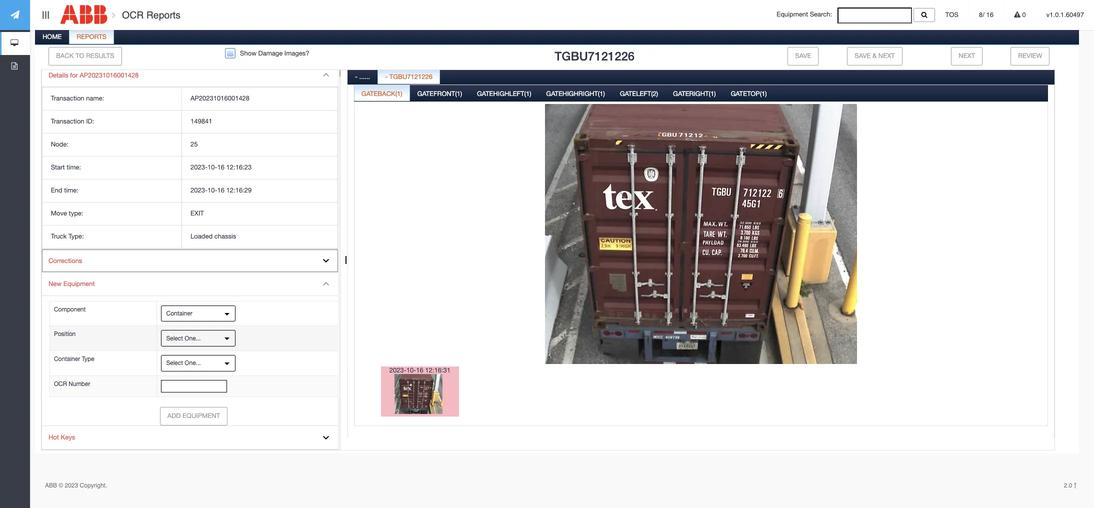 Task type: vqa. For each thing, say whether or not it's contained in the screenshot.
GateFront(1) link
yes



Task type: describe. For each thing, give the bounding box(es) containing it.
2.0
[[1064, 482, 1074, 489]]

8/
[[979, 11, 985, 19]]

end time:
[[51, 187, 78, 194]]

add equipment
[[167, 412, 220, 420]]

keys
[[61, 434, 75, 441]]

- for - tgbu7121226
[[385, 73, 388, 80]]

time: for start time:
[[67, 164, 81, 171]]

©
[[59, 482, 63, 489]]

time: for end time:
[[64, 187, 78, 194]]

gateright(1) link
[[666, 84, 723, 104]]

- tgbu7121226 link
[[378, 67, 440, 87]]

type
[[82, 356, 94, 363]]

type:
[[69, 210, 83, 217]]

0 vertical spatial equipment
[[777, 11, 808, 18]]

ocr for ocr number
[[54, 381, 67, 388]]

for
[[70, 71, 78, 79]]

equipment for add equipment
[[183, 412, 220, 420]]

tos
[[946, 11, 959, 19]]

save & next
[[855, 52, 895, 59]]

hot keys
[[48, 434, 75, 441]]

25
[[191, 141, 198, 148]]

menu inside tgbu7121226 'tab list'
[[41, 63, 339, 450]]

back to results
[[56, 52, 114, 59]]

save & next button
[[847, 47, 903, 65]]

warning image
[[1014, 12, 1021, 18]]

details for ap20231016001428 link
[[42, 64, 338, 87]]

0 vertical spatial tgbu7121226
[[555, 49, 635, 63]]

truck
[[51, 232, 67, 240]]

gatetop(1) link
[[724, 84, 774, 104]]

1 one... from the top
[[185, 335, 201, 342]]

new equipment link
[[42, 273, 338, 296]]

ocr number
[[54, 381, 90, 388]]

position
[[54, 331, 76, 338]]

menu item containing new equipment
[[42, 273, 339, 426]]

ap20231016001428 inside row group
[[191, 95, 250, 102]]

gatehighleft(1)
[[477, 90, 531, 97]]

search:
[[810, 11, 832, 18]]

10- for 12:16:31
[[407, 366, 416, 374]]

component
[[54, 306, 86, 313]]

new
[[48, 280, 62, 288]]

abb © 2023 copyright.
[[45, 482, 107, 489]]

v1.0.1.60497
[[1047, 11, 1084, 19]]

move type:
[[51, 210, 83, 217]]

reports link
[[70, 28, 114, 47]]

16 inside dropdown button
[[987, 11, 994, 19]]

row group inside menu
[[42, 88, 338, 248]]

equipment for new equipment
[[63, 280, 95, 288]]

2023- for 2023-10-16 12:16:23
[[191, 164, 208, 171]]

start time:
[[51, 164, 81, 171]]

2023-10-16 12:16:23
[[191, 164, 252, 171]]

ocr for ocr reports
[[122, 10, 144, 21]]

exit
[[191, 210, 204, 217]]

2023-10-16 12:16:29
[[191, 187, 252, 194]]

1 select from the top
[[166, 335, 183, 342]]

gateback(1)
[[362, 90, 402, 97]]

v1.0.1.60497 button
[[1037, 0, 1094, 30]]

2 select one... from the top
[[166, 360, 201, 367]]

corrections link
[[42, 249, 338, 273]]

transaction for transaction id:
[[51, 118, 84, 125]]

8/ 16
[[979, 11, 994, 19]]

0 button
[[1004, 0, 1036, 30]]

show damage images?
[[240, 49, 309, 57]]

hot keys link
[[42, 426, 338, 449]]

2023
[[65, 482, 78, 489]]

add equipment button
[[160, 407, 228, 426]]

new equipment
[[48, 280, 95, 288]]

16 for 2023-10-16 12:16:31
[[416, 366, 424, 374]]

tos button
[[936, 0, 969, 30]]

gatetop(1)
[[731, 90, 767, 97]]

damage
[[258, 49, 283, 57]]

start
[[51, 164, 65, 171]]

node:
[[51, 141, 68, 148]]

bars image
[[41, 11, 50, 19]]

details for ap20231016001428
[[48, 71, 139, 79]]

type:
[[68, 232, 84, 240]]



Task type: locate. For each thing, give the bounding box(es) containing it.
one...
[[185, 335, 201, 342], [185, 360, 201, 367]]

menu item containing details for ap20231016001428
[[42, 64, 338, 249]]

- inside - ...... link
[[355, 73, 358, 80]]

None text field
[[161, 380, 227, 393]]

review
[[1019, 52, 1043, 59]]

1 horizontal spatial tgbu7121226
[[555, 49, 635, 63]]

0 vertical spatial ocr
[[122, 10, 144, 21]]

1 next from the left
[[879, 52, 895, 59]]

select one...
[[166, 335, 201, 342], [166, 360, 201, 367]]

row group containing transaction name:
[[42, 88, 338, 248]]

long arrow up image
[[1074, 483, 1077, 489]]

1 vertical spatial select
[[166, 360, 183, 367]]

8/ 16 button
[[969, 0, 1004, 30]]

1 horizontal spatial ocr
[[122, 10, 144, 21]]

gatefront(1)
[[417, 90, 462, 97]]

tab list
[[348, 67, 1055, 457], [354, 84, 1048, 454]]

show
[[240, 49, 257, 57]]

0 horizontal spatial equipment
[[63, 280, 95, 288]]

-
[[355, 73, 358, 80], [385, 73, 388, 80]]

1 vertical spatial 2023-
[[191, 187, 208, 194]]

2 next from the left
[[959, 52, 975, 59]]

save for save
[[795, 52, 811, 59]]

transaction
[[51, 95, 84, 102], [51, 118, 84, 125]]

- up gateback(1)
[[385, 73, 388, 80]]

gateleft(2) link
[[613, 84, 665, 104]]

transaction left id:
[[51, 118, 84, 125]]

0 horizontal spatial reports
[[77, 33, 107, 41]]

2023- down 25
[[191, 164, 208, 171]]

1 vertical spatial tgbu7121226
[[390, 73, 433, 80]]

&
[[873, 52, 877, 59]]

0
[[1021, 11, 1026, 19]]

0 horizontal spatial container
[[54, 356, 80, 363]]

0 horizontal spatial ap20231016001428
[[80, 71, 139, 79]]

2 transaction from the top
[[51, 118, 84, 125]]

......
[[359, 73, 370, 80]]

container left type
[[54, 356, 80, 363]]

next inside button
[[959, 52, 975, 59]]

transaction id:
[[51, 118, 94, 125]]

tgbu7121226 up gatehighright(1)
[[555, 49, 635, 63]]

1 vertical spatial transaction
[[51, 118, 84, 125]]

16 left '12:16:23'
[[217, 164, 225, 171]]

0 vertical spatial 2023-
[[191, 164, 208, 171]]

1 horizontal spatial ap20231016001428
[[191, 95, 250, 102]]

2 one... from the top
[[185, 360, 201, 367]]

0 vertical spatial 10-
[[208, 164, 217, 171]]

search image
[[922, 11, 928, 18]]

move
[[51, 210, 67, 217]]

ap20231016001428 up 149841
[[191, 95, 250, 102]]

results
[[86, 52, 114, 59]]

abb
[[45, 482, 57, 489]]

details
[[48, 71, 68, 79]]

time: right the start
[[67, 164, 81, 171]]

tab list containing - ......
[[348, 67, 1055, 457]]

id:
[[86, 118, 94, 125]]

end
[[51, 187, 62, 194]]

10- down 2023-10-16 12:16:23
[[208, 187, 217, 194]]

next button
[[952, 47, 983, 65]]

2 - from the left
[[385, 73, 388, 80]]

navigation
[[0, 0, 30, 78]]

gatehighright(1)
[[546, 90, 605, 97]]

gateback(1) link
[[355, 84, 409, 104]]

save inside "button"
[[855, 52, 871, 59]]

0 vertical spatial one...
[[185, 335, 201, 342]]

- left ......
[[355, 73, 358, 80]]

- ......
[[355, 73, 370, 80]]

2 menu item from the top
[[42, 273, 339, 426]]

1 save from the left
[[795, 52, 811, 59]]

tgbu7121226 tab list
[[33, 28, 1079, 457]]

copyright.
[[80, 482, 107, 489]]

container
[[166, 310, 192, 317], [54, 356, 80, 363]]

ocr
[[122, 10, 144, 21], [54, 381, 67, 388]]

1 select one... from the top
[[166, 335, 201, 342]]

149841
[[191, 118, 212, 125]]

10- left 12:16:31
[[407, 366, 416, 374]]

none text field inside tgbu7121226 'tab list'
[[161, 380, 227, 393]]

home link
[[36, 28, 69, 47]]

2023-
[[191, 164, 208, 171], [191, 187, 208, 194], [390, 366, 407, 374]]

16 for 2023-10-16 12:16:23
[[217, 164, 225, 171]]

0 vertical spatial reports
[[146, 10, 181, 21]]

container for container
[[166, 310, 192, 317]]

equipment search:
[[777, 11, 838, 18]]

gateleft(2)
[[620, 90, 658, 97]]

2023-10-16 12:16:31
[[390, 366, 451, 374]]

save
[[795, 52, 811, 59], [855, 52, 871, 59]]

1 vertical spatial one...
[[185, 360, 201, 367]]

16
[[987, 11, 994, 19], [217, 164, 225, 171], [217, 187, 225, 194], [416, 366, 424, 374]]

16 left 12:16:29 on the left top of the page
[[217, 187, 225, 194]]

1 horizontal spatial -
[[385, 73, 388, 80]]

equipment left search:
[[777, 11, 808, 18]]

transaction name:
[[51, 95, 104, 102]]

1 horizontal spatial equipment
[[183, 412, 220, 420]]

2 save from the left
[[855, 52, 871, 59]]

save down equipment search:
[[795, 52, 811, 59]]

ocr inside menu
[[54, 381, 67, 388]]

0 horizontal spatial ocr
[[54, 381, 67, 388]]

1 vertical spatial select one...
[[166, 360, 201, 367]]

0 horizontal spatial tgbu7121226
[[390, 73, 433, 80]]

1 horizontal spatial save
[[855, 52, 871, 59]]

10- for 12:16:29
[[208, 187, 217, 194]]

0 vertical spatial container
[[166, 310, 192, 317]]

reports inside tgbu7121226 'tab list'
[[77, 33, 107, 41]]

1 vertical spatial menu item
[[42, 273, 339, 426]]

- tgbu7121226
[[385, 73, 433, 80]]

review button
[[1011, 47, 1050, 65]]

equipment up hot keys link on the bottom of page
[[183, 412, 220, 420]]

name:
[[86, 95, 104, 102]]

2 vertical spatial equipment
[[183, 412, 220, 420]]

0 vertical spatial menu item
[[42, 64, 338, 249]]

10- up 2023-10-16 12:16:29
[[208, 164, 217, 171]]

1 horizontal spatial next
[[959, 52, 975, 59]]

0 vertical spatial ap20231016001428
[[80, 71, 139, 79]]

container down new equipment link
[[166, 310, 192, 317]]

1 vertical spatial ocr
[[54, 381, 67, 388]]

save inside button
[[795, 52, 811, 59]]

menu
[[41, 63, 339, 450]]

transaction for transaction name:
[[51, 95, 84, 102]]

home
[[42, 33, 62, 41]]

1 horizontal spatial container
[[166, 310, 192, 317]]

0 vertical spatial time:
[[67, 164, 81, 171]]

1 vertical spatial 10-
[[208, 187, 217, 194]]

12:16:31
[[425, 366, 451, 374]]

next right &
[[879, 52, 895, 59]]

reports
[[146, 10, 181, 21], [77, 33, 107, 41]]

save left &
[[855, 52, 871, 59]]

12:16:29
[[226, 187, 252, 194]]

tgbu7121226 up gatefront(1) on the left top of the page
[[390, 73, 433, 80]]

menu containing details for ap20231016001428
[[41, 63, 339, 450]]

add
[[167, 412, 181, 420]]

gatehighleft(1) link
[[470, 84, 538, 104]]

2023- inside tab list
[[390, 366, 407, 374]]

1 vertical spatial equipment
[[63, 280, 95, 288]]

hot
[[48, 434, 59, 441]]

16 for 2023-10-16 12:16:29
[[217, 187, 225, 194]]

- inside - tgbu7121226 link
[[385, 73, 388, 80]]

ap20231016001428 down results
[[80, 71, 139, 79]]

back
[[56, 52, 74, 59]]

save for save & next
[[855, 52, 871, 59]]

chassis
[[214, 232, 236, 240]]

1 vertical spatial ap20231016001428
[[191, 95, 250, 102]]

back to results button
[[48, 47, 122, 65]]

16 inside tab list
[[416, 366, 424, 374]]

0 vertical spatial select
[[166, 335, 183, 342]]

truck type:
[[51, 232, 84, 240]]

12:16:23
[[226, 164, 252, 171]]

next down tos dropdown button
[[959, 52, 975, 59]]

2 select from the top
[[166, 360, 183, 367]]

0 vertical spatial transaction
[[51, 95, 84, 102]]

1 horizontal spatial reports
[[146, 10, 181, 21]]

number
[[69, 381, 90, 388]]

container type
[[54, 356, 94, 363]]

1 vertical spatial reports
[[77, 33, 107, 41]]

equipment inside add equipment button
[[183, 412, 220, 420]]

16 left 12:16:31
[[416, 366, 424, 374]]

- for - ......
[[355, 73, 358, 80]]

ocr reports
[[119, 10, 181, 21]]

gatefront(1) link
[[410, 84, 469, 104]]

gatehighright(1) link
[[539, 84, 612, 104]]

ap20231016001428
[[80, 71, 139, 79], [191, 95, 250, 102]]

10-
[[208, 164, 217, 171], [208, 187, 217, 194], [407, 366, 416, 374]]

gateright(1)
[[673, 90, 716, 97]]

0 vertical spatial select one...
[[166, 335, 201, 342]]

container for container type
[[54, 356, 80, 363]]

2023- up exit
[[191, 187, 208, 194]]

2 vertical spatial 10-
[[407, 366, 416, 374]]

0 horizontal spatial -
[[355, 73, 358, 80]]

save button
[[788, 47, 819, 65]]

menu item
[[42, 64, 338, 249], [42, 273, 339, 426]]

- ...... link
[[348, 67, 377, 87]]

2 vertical spatial 2023-
[[390, 366, 407, 374]]

2 horizontal spatial equipment
[[777, 11, 808, 18]]

to
[[75, 52, 84, 59]]

next inside "button"
[[879, 52, 895, 59]]

transaction up "transaction id:"
[[51, 95, 84, 102]]

1 menu item from the top
[[42, 64, 338, 249]]

1 vertical spatial container
[[54, 356, 80, 363]]

1 transaction from the top
[[51, 95, 84, 102]]

tab list containing gateback(1)
[[354, 84, 1048, 454]]

0 horizontal spatial next
[[879, 52, 895, 59]]

images?
[[285, 49, 309, 57]]

1 - from the left
[[355, 73, 358, 80]]

time: right "end"
[[64, 187, 78, 194]]

2023- for 2023-10-16 12:16:29
[[191, 187, 208, 194]]

10- for 12:16:23
[[208, 164, 217, 171]]

2023- for 2023-10-16 12:16:31
[[390, 366, 407, 374]]

equipment inside new equipment link
[[63, 280, 95, 288]]

0 horizontal spatial save
[[795, 52, 811, 59]]

2023- left 12:16:31
[[390, 366, 407, 374]]

row group
[[42, 88, 338, 248]]

loaded
[[191, 232, 213, 240]]

16 right 8/
[[987, 11, 994, 19]]

equipment right new
[[63, 280, 95, 288]]

1 vertical spatial time:
[[64, 187, 78, 194]]

None field
[[838, 8, 912, 23]]

select
[[166, 335, 183, 342], [166, 360, 183, 367]]



